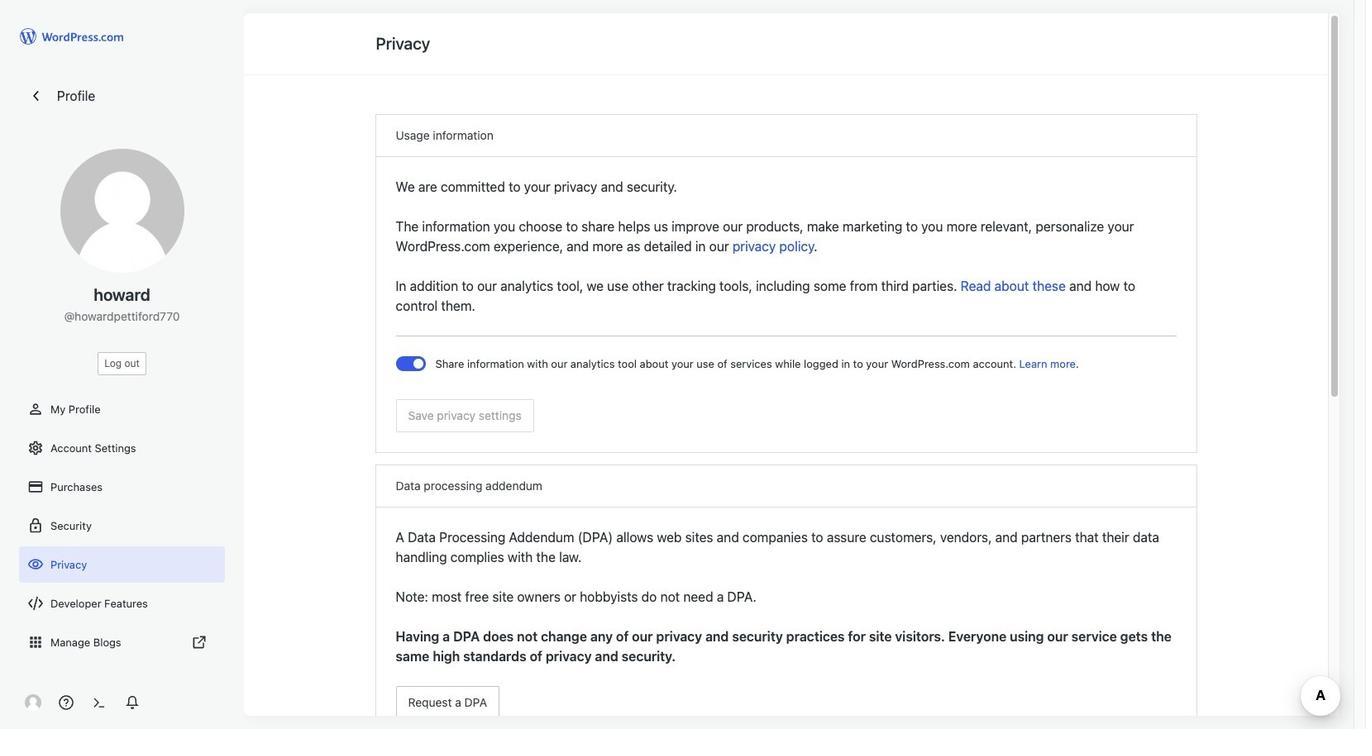 Task type: vqa. For each thing, say whether or not it's contained in the screenshot.
apps icon
yes



Task type: describe. For each thing, give the bounding box(es) containing it.
howard image
[[60, 149, 184, 273]]



Task type: locate. For each thing, give the bounding box(es) containing it.
howard image
[[25, 695, 41, 711]]

main content
[[356, 13, 1217, 730]]

credit_card image
[[27, 479, 44, 496]]

group
[[396, 177, 1177, 383]]

person image
[[27, 401, 44, 418]]

visibility image
[[27, 557, 44, 573]]

lock image
[[27, 518, 44, 534]]

settings image
[[27, 440, 44, 457]]

apps image
[[27, 635, 44, 651]]



